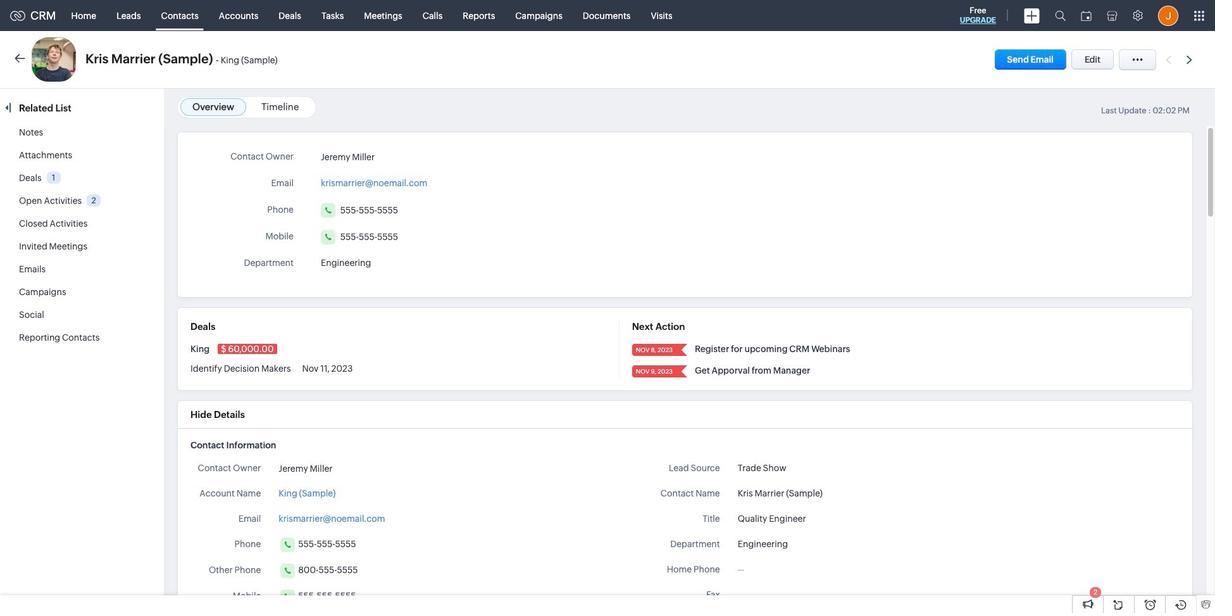 Task type: vqa. For each thing, say whether or not it's contained in the screenshot.
SIGNALS Element
no



Task type: describe. For each thing, give the bounding box(es) containing it.
create menu image
[[1025, 8, 1040, 23]]

logo image
[[10, 10, 25, 21]]

search image
[[1056, 10, 1066, 21]]



Task type: locate. For each thing, give the bounding box(es) containing it.
profile image
[[1159, 5, 1179, 26]]

previous record image
[[1166, 55, 1172, 64]]

search element
[[1048, 0, 1074, 31]]

profile element
[[1151, 0, 1187, 31]]

next record image
[[1187, 55, 1196, 64]]

create menu element
[[1017, 0, 1048, 31]]

calendar image
[[1082, 10, 1092, 21]]



